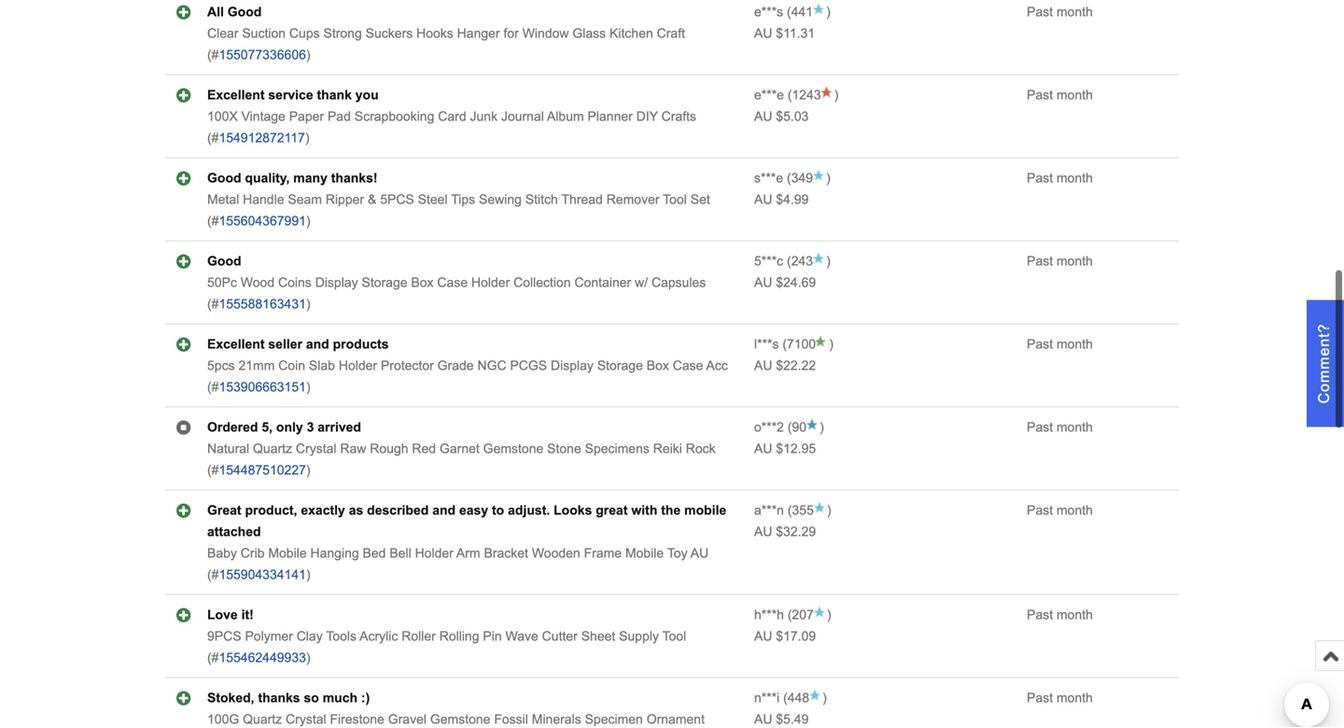 Task type: vqa. For each thing, say whether or not it's contained in the screenshot.


Task type: describe. For each thing, give the bounding box(es) containing it.
5pcs
[[380, 193, 414, 207]]

metal handle seam ripper & 5pcs steel tips sewing stitch thread remover tool set (#
[[207, 193, 710, 229]]

past month for ( 448
[[1027, 691, 1093, 706]]

154912872117 )
[[219, 131, 310, 145]]

au $17.09
[[755, 630, 816, 644]]

stone
[[547, 442, 582, 456]]

month for ( 355
[[1057, 504, 1093, 518]]

5pcs 21mm coin slab holder protector grade ngc pcgs display storage box case acc (#
[[207, 359, 728, 395]]

9pcs
[[207, 630, 241, 644]]

adjust.
[[508, 504, 550, 518]]

it!
[[241, 608, 254, 623]]

clay
[[297, 630, 323, 644]]

to
[[492, 504, 505, 518]]

(# inside baby crib mobile hanging bed bell holder arm bracket wooden frame mobile toy au (#
[[207, 568, 219, 582]]

au for e***s
[[755, 26, 773, 41]]

reiki
[[653, 442, 683, 456]]

holder inside 50pc wood coins display storage box case holder collection container w/ capsules (#
[[472, 276, 510, 290]]

past for 207
[[1027, 608, 1054, 623]]

au $5.03
[[755, 109, 809, 124]]

$32.29
[[776, 525, 816, 539]]

past month for ( 243
[[1027, 254, 1093, 269]]

month for ( 441
[[1057, 5, 1093, 19]]

feedback left by buyer. element for ( 7100
[[755, 337, 779, 352]]

) right 441
[[827, 5, 831, 19]]

past month element for 207
[[1027, 608, 1093, 623]]

au for l***s
[[755, 359, 773, 373]]

month for ( 1243
[[1057, 88, 1093, 102]]

h***h
[[755, 608, 784, 623]]

( for 90
[[788, 420, 792, 435]]

thread
[[562, 193, 603, 207]]

quality,
[[245, 171, 290, 186]]

frame
[[584, 546, 622, 561]]

ordered 5, only 3 arrived
[[207, 420, 361, 435]]

gemstone inside natural quartz crystal raw rough red garnet gemstone stone specimens reiki rock (#
[[483, 442, 544, 456]]

great product, exactly as described and easy to adjust. looks great with the mobile attached
[[207, 504, 727, 539]]

storage inside 50pc wood coins display storage box case holder collection container w/ capsules (#
[[362, 276, 408, 290]]

349
[[792, 171, 813, 186]]

display inside 50pc wood coins display storage box case holder collection container w/ capsules (#
[[315, 276, 358, 290]]

past month element for 355
[[1027, 504, 1093, 518]]

gravel
[[388, 713, 427, 727]]

( 349
[[784, 171, 813, 186]]

au for h***h
[[755, 630, 773, 644]]

described
[[367, 504, 429, 518]]

355
[[792, 504, 814, 518]]

) right 355
[[827, 504, 832, 518]]

$24.69
[[776, 276, 816, 290]]

2 mobile from the left
[[626, 546, 664, 561]]

3
[[307, 420, 314, 435]]

au $4.99
[[755, 193, 809, 207]]

&
[[368, 193, 377, 207]]

207
[[792, 608, 814, 623]]

storage inside 5pcs 21mm coin slab holder protector grade ngc pcgs display storage box case acc (#
[[597, 359, 643, 373]]

( 355
[[784, 504, 814, 518]]

box inside 50pc wood coins display storage box case holder collection container w/ capsules (#
[[411, 276, 434, 290]]

( 207
[[784, 608, 814, 623]]

past month element for 349
[[1027, 171, 1093, 186]]

clear suction cups strong suckers hooks hanger for window glass kitchen craft (#
[[207, 26, 685, 62]]

pcgs
[[510, 359, 547, 373]]

stoked, thanks so much :) 100g quartz crystal firestone gravel gemstone fossil minerals specimen ornament
[[207, 691, 705, 727]]

diy
[[637, 109, 658, 124]]

tips
[[451, 193, 475, 207]]

much
[[323, 691, 358, 706]]

a***n
[[755, 504, 784, 518]]

rolling
[[440, 630, 480, 644]]

coin
[[279, 359, 305, 373]]

past for 349
[[1027, 171, 1054, 186]]

so
[[304, 691, 319, 706]]

box inside 5pcs 21mm coin slab holder protector grade ngc pcgs display storage box case acc (#
[[647, 359, 669, 373]]

155588163431 link
[[219, 297, 306, 312]]

stoked, thanks so much :) element
[[207, 691, 370, 706]]

(# inside the 9pcs polymer clay tools acrylic roller rolling pin wave cutter sheet supply tool (#
[[207, 651, 219, 666]]

) right '243'
[[827, 254, 831, 269]]

case inside 5pcs 21mm coin slab holder protector grade ngc pcgs display storage box case acc (#
[[673, 359, 704, 373]]

glass
[[573, 26, 606, 41]]

155077336606 link
[[219, 48, 306, 62]]

coins
[[278, 276, 312, 290]]

feedback left by buyer. element for ( 1243
[[755, 88, 784, 102]]

product,
[[245, 504, 297, 518]]

month for ( 7100
[[1057, 337, 1093, 352]]

handle
[[243, 193, 284, 207]]

great
[[596, 504, 628, 518]]

( 7100
[[779, 337, 816, 352]]

$11.31
[[776, 26, 815, 41]]

:)
[[361, 691, 370, 706]]

past for 448
[[1027, 691, 1054, 706]]

feedback left by buyer. element for ( 207
[[755, 608, 784, 623]]

e***s
[[755, 5, 784, 19]]

100x
[[207, 109, 238, 124]]

good for good element at left
[[207, 254, 241, 269]]

wave
[[506, 630, 539, 644]]

past for 355
[[1027, 504, 1054, 518]]

au for 5***c
[[755, 276, 773, 290]]

$22.22
[[776, 359, 816, 373]]

sheet
[[582, 630, 616, 644]]

au $22.22
[[755, 359, 816, 373]]

441
[[792, 5, 813, 19]]

bell
[[390, 546, 412, 561]]

case inside 50pc wood coins display storage box case holder collection container w/ capsules (#
[[437, 276, 468, 290]]

month for ( 207
[[1057, 608, 1093, 623]]

past month element for 7100
[[1027, 337, 1093, 352]]

stoked,
[[207, 691, 255, 706]]

) down hanging at the left
[[306, 568, 311, 582]]

154487510227 )
[[219, 463, 311, 478]]

243
[[792, 254, 813, 269]]

50pc
[[207, 276, 237, 290]]

ngc
[[478, 359, 507, 373]]

( for 243
[[787, 254, 792, 269]]

9pcs polymer clay tools acrylic roller rolling pin wave cutter sheet supply tool (#
[[207, 630, 687, 666]]

attached
[[207, 525, 261, 539]]

cutter
[[542, 630, 578, 644]]

0 horizontal spatial and
[[306, 337, 329, 352]]

pad
[[328, 109, 351, 124]]

rough
[[370, 442, 409, 456]]

au $5.49
[[755, 713, 809, 727]]

garnet
[[440, 442, 480, 456]]

feedback left by buyer. element for ( 355
[[755, 504, 784, 518]]

5pcs
[[207, 359, 235, 373]]

month for ( 243
[[1057, 254, 1093, 269]]

many
[[294, 171, 328, 186]]

) down coins
[[306, 297, 311, 312]]

excellent  seller and products
[[207, 337, 389, 352]]

love it! element
[[207, 608, 254, 623]]

( for 207
[[788, 608, 792, 623]]

all
[[207, 5, 224, 19]]

steel
[[418, 193, 448, 207]]

past month element for 243
[[1027, 254, 1093, 269]]

( 243
[[784, 254, 813, 269]]

( for 1243
[[788, 88, 792, 102]]

red
[[412, 442, 436, 456]]

window
[[523, 26, 569, 41]]

( for 355
[[788, 504, 792, 518]]

(# inside 50pc wood coins display storage box case holder collection container w/ capsules (#
[[207, 297, 219, 312]]

153906663151
[[219, 380, 306, 395]]

crystal inside natural quartz crystal raw rough red garnet gemstone stone specimens reiki rock (#
[[296, 442, 337, 456]]

good element
[[207, 254, 241, 269]]

specimen
[[585, 713, 643, 727]]

au inside baby crib mobile hanging bed bell holder arm bracket wooden frame mobile toy au (#
[[691, 546, 709, 561]]

rock
[[686, 442, 716, 456]]



Task type: locate. For each thing, give the bounding box(es) containing it.
155462449933 )
[[219, 651, 311, 666]]

1 (# from the top
[[207, 48, 219, 62]]

( right s***e
[[787, 171, 792, 186]]

easy
[[459, 504, 489, 518]]

( 1243
[[784, 88, 821, 102]]

7 past from the top
[[1027, 504, 1054, 518]]

excellent up 100x
[[207, 88, 265, 102]]

(# inside 100x vintage paper pad scrapbooking card junk journal album planner diy crafts (#
[[207, 131, 219, 145]]

1 feedback left by buyer. element from the top
[[755, 5, 784, 19]]

past for 7100
[[1027, 337, 1054, 352]]

feedback left by buyer. element for ( 448
[[755, 691, 780, 706]]

1 past from the top
[[1027, 5, 1054, 19]]

0 vertical spatial display
[[315, 276, 358, 290]]

0 vertical spatial crystal
[[296, 442, 337, 456]]

wood
[[241, 276, 275, 290]]

acc
[[707, 359, 728, 373]]

2 past month from the top
[[1027, 88, 1093, 102]]

7100
[[787, 337, 816, 352]]

display inside 5pcs 21mm coin slab holder protector grade ngc pcgs display storage box case acc (#
[[551, 359, 594, 373]]

card
[[438, 109, 467, 124]]

1 vertical spatial gemstone
[[430, 713, 491, 727]]

month for ( 349
[[1057, 171, 1093, 186]]

past month for ( 207
[[1027, 608, 1093, 623]]

quartz
[[253, 442, 292, 456], [243, 713, 282, 727]]

paper
[[289, 109, 324, 124]]

ripper
[[326, 193, 364, 207]]

holder down products
[[339, 359, 377, 373]]

1 horizontal spatial box
[[647, 359, 669, 373]]

past for 441
[[1027, 5, 1054, 19]]

1 vertical spatial and
[[433, 504, 456, 518]]

au down the h***h at the bottom of page
[[755, 630, 773, 644]]

holder left collection in the top left of the page
[[472, 276, 510, 290]]

5,
[[262, 420, 273, 435]]

21mm
[[239, 359, 275, 373]]

( right a***n
[[788, 504, 792, 518]]

0 vertical spatial case
[[437, 276, 468, 290]]

) down slab
[[306, 380, 311, 395]]

past month element for 441
[[1027, 5, 1093, 19]]

au down n***i
[[755, 713, 773, 727]]

pin
[[483, 630, 502, 644]]

feedback left by buyer. element up au $22.22
[[755, 337, 779, 352]]

5 month from the top
[[1057, 337, 1093, 352]]

au down a***n
[[755, 525, 773, 539]]

quartz inside "stoked, thanks so much :) 100g quartz crystal firestone gravel gemstone fossil minerals specimen ornament"
[[243, 713, 282, 727]]

$5.03
[[776, 109, 809, 124]]

feedback left by buyer. element up 'au $11.31'
[[755, 5, 784, 19]]

3 feedback left by buyer. element from the top
[[755, 171, 784, 186]]

1 vertical spatial good
[[207, 171, 241, 186]]

month for ( 90
[[1057, 420, 1093, 435]]

au down e***s
[[755, 26, 773, 41]]

) right 448
[[823, 691, 827, 706]]

craft
[[657, 26, 685, 41]]

8 past month from the top
[[1027, 608, 1093, 623]]

feedback left by buyer. element containing h***h
[[755, 608, 784, 623]]

155588163431 )
[[219, 297, 311, 312]]

feedback left by buyer. element up au $12.95
[[755, 420, 784, 435]]

good for good quality, many thanks!
[[207, 171, 241, 186]]

past month for ( 90
[[1027, 420, 1093, 435]]

4 (# from the top
[[207, 297, 219, 312]]

(# down baby
[[207, 568, 219, 582]]

0 horizontal spatial case
[[437, 276, 468, 290]]

with
[[632, 504, 658, 518]]

154487510227
[[219, 463, 306, 478]]

1 vertical spatial display
[[551, 359, 594, 373]]

(
[[787, 5, 792, 19], [788, 88, 792, 102], [787, 171, 792, 186], [787, 254, 792, 269], [783, 337, 787, 352], [788, 420, 792, 435], [788, 504, 792, 518], [788, 608, 792, 623], [784, 691, 788, 706]]

(# down 100x
[[207, 131, 219, 145]]

au down o***2 at bottom right
[[755, 442, 773, 456]]

good up metal
[[207, 171, 241, 186]]

feedback left by buyer. element up au $24.69
[[755, 254, 784, 269]]

1 horizontal spatial mobile
[[626, 546, 664, 561]]

n***i
[[755, 691, 780, 706]]

) right 1243
[[835, 88, 839, 102]]

excellent service thank you
[[207, 88, 379, 102]]

toy
[[668, 546, 688, 561]]

4 past month element from the top
[[1027, 254, 1093, 269]]

100x vintage paper pad scrapbooking card junk journal album planner diy crafts (#
[[207, 109, 697, 145]]

excellent service thank you element
[[207, 88, 379, 102]]

) down seam
[[306, 214, 311, 229]]

0 vertical spatial good
[[228, 5, 262, 19]]

9 month from the top
[[1057, 691, 1093, 706]]

155904334141 link
[[219, 568, 306, 582]]

suction
[[242, 26, 286, 41]]

$5.49
[[776, 713, 809, 727]]

tool inside "metal handle seam ripper & 5pcs steel tips sewing stitch thread remover tool set (#"
[[663, 193, 687, 207]]

1 vertical spatial box
[[647, 359, 669, 373]]

au for e***e
[[755, 109, 773, 124]]

month for ( 448
[[1057, 691, 1093, 706]]

container
[[575, 276, 631, 290]]

ordered
[[207, 420, 258, 435]]

0 vertical spatial quartz
[[253, 442, 292, 456]]

quartz down 5,
[[253, 442, 292, 456]]

4 past month from the top
[[1027, 254, 1093, 269]]

(# down 50pc
[[207, 297, 219, 312]]

(# down natural
[[207, 463, 219, 478]]

2 vertical spatial holder
[[415, 546, 454, 561]]

5 past from the top
[[1027, 337, 1054, 352]]

2 past from the top
[[1027, 88, 1054, 102]]

feedback left by buyer. element containing a***n
[[755, 504, 784, 518]]

8 past month element from the top
[[1027, 608, 1093, 623]]

) right 90
[[820, 420, 824, 435]]

) down clay
[[306, 651, 311, 666]]

grade
[[438, 359, 474, 373]]

1 horizontal spatial storage
[[597, 359, 643, 373]]

kitchen
[[610, 26, 653, 41]]

box left the acc
[[647, 359, 669, 373]]

1 month from the top
[[1057, 5, 1093, 19]]

tools
[[326, 630, 357, 644]]

7 month from the top
[[1057, 504, 1093, 518]]

quartz inside natural quartz crystal raw rough red garnet gemstone stone specimens reiki rock (#
[[253, 442, 292, 456]]

(# down clear
[[207, 48, 219, 62]]

6 (# from the top
[[207, 463, 219, 478]]

) down cups on the top
[[306, 48, 311, 62]]

3 past month from the top
[[1027, 171, 1093, 186]]

2 excellent from the top
[[207, 337, 265, 352]]

past month for ( 1243
[[1027, 88, 1093, 102]]

comment?
[[1316, 324, 1333, 404]]

5 past month element from the top
[[1027, 337, 1093, 352]]

feedback left by buyer. element containing e***e
[[755, 88, 784, 102]]

1 past month from the top
[[1027, 5, 1093, 19]]

excellent
[[207, 88, 265, 102], [207, 337, 265, 352]]

feedback left by buyer. element containing l***s
[[755, 337, 779, 352]]

and left 'easy'
[[433, 504, 456, 518]]

2 (# from the top
[[207, 131, 219, 145]]

past month element
[[1027, 5, 1093, 19], [1027, 88, 1093, 102], [1027, 171, 1093, 186], [1027, 254, 1093, 269], [1027, 337, 1093, 352], [1027, 420, 1093, 435], [1027, 504, 1093, 518], [1027, 608, 1093, 623], [1027, 691, 1093, 706]]

feedback left by buyer. element up au $5.03
[[755, 88, 784, 102]]

quartz down thanks
[[243, 713, 282, 727]]

crafts
[[662, 109, 697, 124]]

excellent for 100x
[[207, 88, 265, 102]]

storage up products
[[362, 276, 408, 290]]

crystal down 3 at left bottom
[[296, 442, 337, 456]]

good up 50pc
[[207, 254, 241, 269]]

mobile
[[685, 504, 727, 518]]

0 vertical spatial holder
[[472, 276, 510, 290]]

past month for ( 355
[[1027, 504, 1093, 518]]

6 past month from the top
[[1027, 420, 1093, 435]]

8 month from the top
[[1057, 608, 1093, 623]]

(# inside clear suction cups strong suckers hooks hanger for window glass kitchen craft (#
[[207, 48, 219, 62]]

(# down the 9pcs
[[207, 651, 219, 666]]

clear
[[207, 26, 239, 41]]

( for 349
[[787, 171, 792, 186]]

box down "metal handle seam ripper & 5pcs steel tips sewing stitch thread remover tool set (#"
[[411, 276, 434, 290]]

feedback left by buyer. element containing e***s
[[755, 5, 784, 19]]

5 feedback left by buyer. element from the top
[[755, 337, 779, 352]]

9 past month element from the top
[[1027, 691, 1093, 706]]

past for 243
[[1027, 254, 1054, 269]]

tool for supply
[[663, 630, 687, 644]]

feedback left by buyer. element containing n***i
[[755, 691, 780, 706]]

155077336606 )
[[219, 48, 311, 62]]

au for a***n
[[755, 525, 773, 539]]

7 (# from the top
[[207, 568, 219, 582]]

e***e
[[755, 88, 784, 102]]

great product, exactly as described and easy to adjust. looks great with the mobile attached element
[[207, 504, 727, 539]]

2 feedback left by buyer. element from the top
[[755, 88, 784, 102]]

au right toy
[[691, 546, 709, 561]]

1 vertical spatial holder
[[339, 359, 377, 373]]

au $32.29
[[755, 525, 816, 539]]

past month for ( 441
[[1027, 5, 1093, 19]]

) right 7100
[[829, 337, 834, 352]]

set
[[691, 193, 710, 207]]

1 vertical spatial quartz
[[243, 713, 282, 727]]

comment? link
[[1307, 300, 1345, 427]]

(# down metal
[[207, 214, 219, 229]]

0 vertical spatial gemstone
[[483, 442, 544, 456]]

155904334141 )
[[219, 568, 311, 582]]

154487510227 link
[[219, 463, 306, 478]]

and up slab
[[306, 337, 329, 352]]

feedback left by buyer. element for ( 441
[[755, 5, 784, 19]]

1 excellent from the top
[[207, 88, 265, 102]]

past month element for 1243
[[1027, 88, 1093, 102]]

0 horizontal spatial mobile
[[268, 546, 307, 561]]

au down 5***c on the top right of the page
[[755, 276, 773, 290]]

(# down 5pcs
[[207, 380, 219, 395]]

mobile
[[268, 546, 307, 561], [626, 546, 664, 561]]

3 (# from the top
[[207, 214, 219, 229]]

2 horizontal spatial holder
[[472, 276, 510, 290]]

vintage
[[241, 109, 286, 124]]

2 past month element from the top
[[1027, 88, 1093, 102]]

0 horizontal spatial holder
[[339, 359, 377, 373]]

past month
[[1027, 5, 1093, 19], [1027, 88, 1093, 102], [1027, 171, 1093, 186], [1027, 254, 1093, 269], [1027, 337, 1093, 352], [1027, 420, 1093, 435], [1027, 504, 1093, 518], [1027, 608, 1093, 623], [1027, 691, 1093, 706]]

( right l***s
[[783, 337, 787, 352]]

all good
[[207, 5, 262, 19]]

past month element for 90
[[1027, 420, 1093, 435]]

( right 5***c on the top right of the page
[[787, 254, 792, 269]]

crystal inside "stoked, thanks so much :) 100g quartz crystal firestone gravel gemstone fossil minerals specimen ornament"
[[286, 713, 326, 727]]

1 vertical spatial tool
[[663, 630, 687, 644]]

1 past month element from the top
[[1027, 5, 1093, 19]]

stitch
[[526, 193, 558, 207]]

feedback left by buyer. element for ( 90
[[755, 420, 784, 435]]

3 month from the top
[[1057, 171, 1093, 186]]

wooden
[[532, 546, 581, 561]]

( right e***s
[[787, 5, 792, 19]]

0 vertical spatial storage
[[362, 276, 408, 290]]

9 past month from the top
[[1027, 691, 1093, 706]]

crystal down so
[[286, 713, 326, 727]]

past for 90
[[1027, 420, 1054, 435]]

past month for ( 349
[[1027, 171, 1093, 186]]

polymer
[[245, 630, 293, 644]]

6 past from the top
[[1027, 420, 1054, 435]]

5***c
[[755, 254, 784, 269]]

ordered 5, only 3 arrived element
[[207, 420, 361, 435]]

holder inside 5pcs 21mm coin slab holder protector grade ngc pcgs display storage box case acc (#
[[339, 359, 377, 373]]

hanger
[[457, 26, 500, 41]]

1 horizontal spatial holder
[[415, 546, 454, 561]]

1 horizontal spatial case
[[673, 359, 704, 373]]

feedback left by buyer. element for ( 243
[[755, 254, 784, 269]]

feedback left by buyer. element for ( 349
[[755, 171, 784, 186]]

gemstone left the fossil
[[430, 713, 491, 727]]

feedback left by buyer. element containing o***2
[[755, 420, 784, 435]]

tool right supply on the left bottom of page
[[663, 630, 687, 644]]

50pc wood coins display storage box case holder collection container w/ capsules (#
[[207, 276, 706, 312]]

feedback left by buyer. element up au $32.29
[[755, 504, 784, 518]]

7 feedback left by buyer. element from the top
[[755, 504, 784, 518]]

good quality, many thanks! element
[[207, 171, 378, 186]]

thanks!
[[331, 171, 378, 186]]

mobile up 155904334141 )
[[268, 546, 307, 561]]

suckers
[[366, 26, 413, 41]]

strong
[[324, 26, 362, 41]]

gemstone inside "stoked, thanks so much :) 100g quartz crystal firestone gravel gemstone fossil minerals specimen ornament"
[[430, 713, 491, 727]]

3 past month element from the top
[[1027, 171, 1093, 186]]

9 feedback left by buyer. element from the top
[[755, 691, 780, 706]]

0 vertical spatial box
[[411, 276, 434, 290]]

( for 448
[[784, 691, 788, 706]]

8 feedback left by buyer. element from the top
[[755, 608, 784, 623]]

) up "exactly"
[[306, 463, 311, 478]]

acrylic
[[360, 630, 398, 644]]

au for s***e
[[755, 193, 773, 207]]

155588163431
[[219, 297, 306, 312]]

good up suction
[[228, 5, 262, 19]]

0 horizontal spatial display
[[315, 276, 358, 290]]

raw
[[340, 442, 366, 456]]

1 mobile from the left
[[268, 546, 307, 561]]

1 horizontal spatial display
[[551, 359, 594, 373]]

tool
[[663, 193, 687, 207], [663, 630, 687, 644]]

7 past month element from the top
[[1027, 504, 1093, 518]]

au for n***i
[[755, 713, 773, 727]]

8 past from the top
[[1027, 608, 1054, 623]]

1 vertical spatial crystal
[[286, 713, 326, 727]]

4 past from the top
[[1027, 254, 1054, 269]]

1 vertical spatial storage
[[597, 359, 643, 373]]

excellent up 5pcs
[[207, 337, 265, 352]]

past month for ( 7100
[[1027, 337, 1093, 352]]

9 past from the top
[[1027, 691, 1054, 706]]

remover
[[607, 193, 660, 207]]

8 (# from the top
[[207, 651, 219, 666]]

0 horizontal spatial storage
[[362, 276, 408, 290]]

case left the acc
[[673, 359, 704, 373]]

display right coins
[[315, 276, 358, 290]]

storage up the 'specimens'
[[597, 359, 643, 373]]

au down l***s
[[755, 359, 773, 373]]

tool inside the 9pcs polymer clay tools acrylic roller rolling pin wave cutter sheet supply tool (#
[[663, 630, 687, 644]]

6 past month element from the top
[[1027, 420, 1093, 435]]

3 past from the top
[[1027, 171, 1054, 186]]

0 vertical spatial tool
[[663, 193, 687, 207]]

155604367991 )
[[219, 214, 311, 229]]

display right pcgs at the left
[[551, 359, 594, 373]]

and
[[306, 337, 329, 352], [433, 504, 456, 518]]

au for o***2
[[755, 442, 773, 456]]

baby
[[207, 546, 237, 561]]

gemstone left 'stone'
[[483, 442, 544, 456]]

( right e***e
[[788, 88, 792, 102]]

) down paper
[[305, 131, 310, 145]]

past month element for 448
[[1027, 691, 1093, 706]]

4 month from the top
[[1057, 254, 1093, 269]]

) right 207
[[827, 608, 832, 623]]

past for 1243
[[1027, 88, 1054, 102]]

excellent  seller and products element
[[207, 337, 389, 352]]

154912872117 link
[[219, 131, 305, 145]]

au down e***e
[[755, 109, 773, 124]]

excellent for 5pcs
[[207, 337, 265, 352]]

0 vertical spatial and
[[306, 337, 329, 352]]

1 vertical spatial excellent
[[207, 337, 265, 352]]

scrapbooking
[[355, 109, 435, 124]]

feedback left by buyer. element
[[755, 5, 784, 19], [755, 88, 784, 102], [755, 171, 784, 186], [755, 254, 784, 269], [755, 337, 779, 352], [755, 420, 784, 435], [755, 504, 784, 518], [755, 608, 784, 623], [755, 691, 780, 706]]

feedback left by buyer. element containing s***e
[[755, 171, 784, 186]]

1 vertical spatial case
[[673, 359, 704, 373]]

( 448
[[780, 691, 810, 706]]

153906663151 link
[[219, 380, 306, 395]]

holder right the bell
[[415, 546, 454, 561]]

feedback left by buyer. element up au $4.99
[[755, 171, 784, 186]]

tool left set
[[663, 193, 687, 207]]

6 month from the top
[[1057, 420, 1093, 435]]

junk
[[470, 109, 498, 124]]

(# inside "metal handle seam ripper & 5pcs steel tips sewing stitch thread remover tool set (#"
[[207, 214, 219, 229]]

( right the h***h at the bottom of page
[[788, 608, 792, 623]]

and inside great product, exactly as described and easy to adjust. looks great with the mobile attached
[[433, 504, 456, 518]]

0 horizontal spatial box
[[411, 276, 434, 290]]

all good element
[[207, 5, 262, 19]]

155904334141
[[219, 568, 306, 582]]

) right 349
[[827, 171, 831, 186]]

l***s
[[755, 337, 779, 352]]

mobile left toy
[[626, 546, 664, 561]]

( right n***i
[[784, 691, 788, 706]]

4 feedback left by buyer. element from the top
[[755, 254, 784, 269]]

5 (# from the top
[[207, 380, 219, 395]]

(# inside 5pcs 21mm coin slab holder protector grade ngc pcgs display storage box case acc (#
[[207, 380, 219, 395]]

155077336606
[[219, 48, 306, 62]]

( right o***2 at bottom right
[[788, 420, 792, 435]]

1 horizontal spatial and
[[433, 504, 456, 518]]

display
[[315, 276, 358, 290], [551, 359, 594, 373]]

feedback left by buyer. element up the au $17.09
[[755, 608, 784, 623]]

153906663151 )
[[219, 380, 311, 395]]

( for 7100
[[783, 337, 787, 352]]

5 past month from the top
[[1027, 337, 1093, 352]]

journal
[[501, 109, 544, 124]]

6 feedback left by buyer. element from the top
[[755, 420, 784, 435]]

feedback left by buyer. element containing 5***c
[[755, 254, 784, 269]]

case down "metal handle seam ripper & 5pcs steel tips sewing stitch thread remover tool set (#"
[[437, 276, 468, 290]]

au down s***e
[[755, 193, 773, 207]]

(# inside natural quartz crystal raw rough red garnet gemstone stone specimens reiki rock (#
[[207, 463, 219, 478]]

2 vertical spatial good
[[207, 254, 241, 269]]

( for 441
[[787, 5, 792, 19]]

metal
[[207, 193, 239, 207]]

7 past month from the top
[[1027, 504, 1093, 518]]

2 month from the top
[[1057, 88, 1093, 102]]

feedback left by buyer. element up au $5.49
[[755, 691, 780, 706]]

holder inside baby crib mobile hanging bed bell holder arm bracket wooden frame mobile toy au (#
[[415, 546, 454, 561]]

0 vertical spatial excellent
[[207, 88, 265, 102]]

tool for remover
[[663, 193, 687, 207]]



